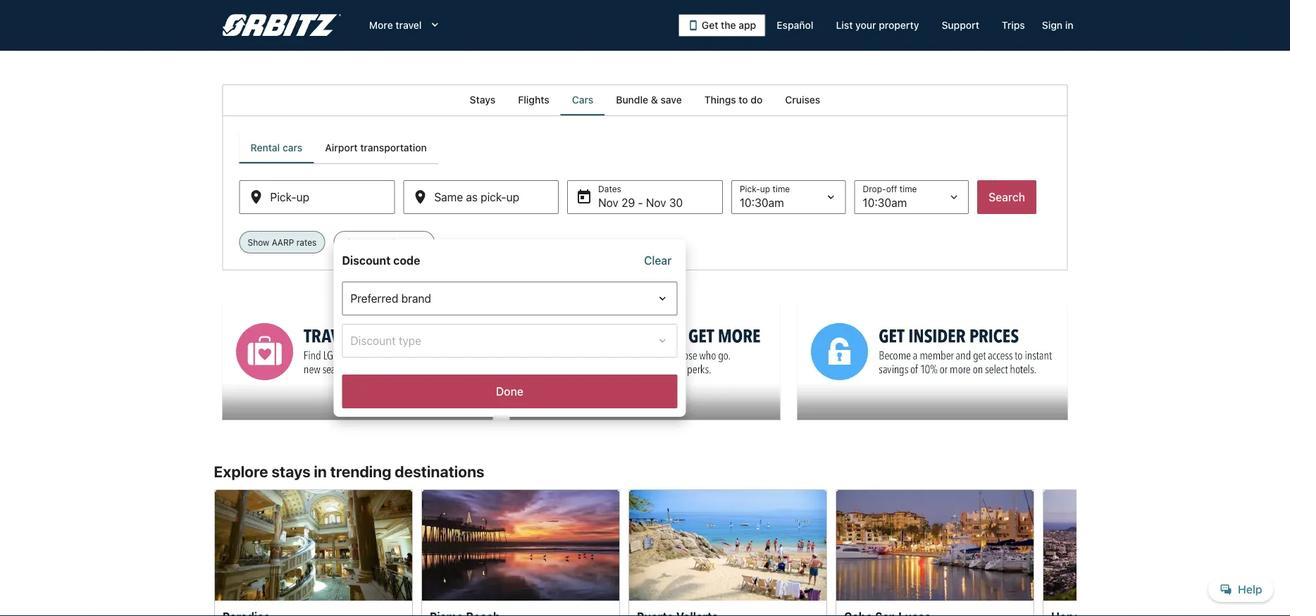 Task type: vqa. For each thing, say whether or not it's contained in the screenshot.
"Airport transportation" 'link'
yes



Task type: locate. For each thing, give the bounding box(es) containing it.
download the app button image
[[688, 20, 699, 31]]

flights
[[518, 94, 550, 106]]

discount codes button
[[334, 231, 435, 254]]

rates
[[297, 238, 317, 247]]

0 vertical spatial in
[[1066, 19, 1074, 31]]

get the app link
[[679, 14, 766, 37]]

tab list
[[222, 85, 1068, 116], [239, 133, 438, 164]]

list your property
[[836, 19, 920, 31]]

discount for discount codes
[[342, 238, 377, 247]]

things to do
[[705, 94, 763, 106]]

code
[[394, 254, 420, 268]]

discount
[[342, 238, 377, 247], [342, 254, 391, 268]]

nov
[[599, 196, 619, 210], [646, 196, 667, 210]]

trips
[[1002, 19, 1026, 31]]

discount down the discount codes
[[342, 254, 391, 268]]

0 horizontal spatial in
[[314, 463, 327, 481]]

sign in button
[[1037, 13, 1080, 38]]

rental
[[251, 142, 280, 154]]

in right stays on the left of the page
[[314, 463, 327, 481]]

discount inside discount codes button
[[342, 238, 377, 247]]

stays link
[[459, 85, 507, 116]]

español
[[777, 19, 814, 31]]

more travel button
[[358, 13, 453, 38]]

explore stays in trending destinations main content
[[0, 85, 1291, 617]]

transportation
[[360, 142, 427, 154]]

aarp
[[272, 238, 294, 247]]

rental cars link
[[239, 133, 314, 164]]

30
[[670, 196, 683, 210]]

done
[[496, 385, 524, 399]]

bundle & save
[[616, 94, 682, 106]]

travel
[[396, 19, 422, 31]]

cruises link
[[774, 85, 832, 116]]

explore
[[214, 463, 268, 481]]

in
[[1066, 19, 1074, 31], [314, 463, 327, 481]]

support link
[[931, 13, 991, 38]]

1 vertical spatial tab list
[[239, 133, 438, 164]]

discount up discount code
[[342, 238, 377, 247]]

1 vertical spatial discount
[[342, 254, 391, 268]]

get
[[702, 19, 719, 31]]

1 horizontal spatial nov
[[646, 196, 667, 210]]

pismo beach featuring a sunset, views and tropical scenes image
[[421, 490, 620, 601]]

nov left 29
[[599, 196, 619, 210]]

trips link
[[991, 13, 1037, 38]]

0 vertical spatial discount
[[342, 238, 377, 247]]

rental cars
[[251, 142, 303, 154]]

trending
[[330, 463, 392, 481]]

support
[[942, 19, 980, 31]]

2 discount from the top
[[342, 254, 391, 268]]

the
[[721, 19, 736, 31]]

airport transportation
[[325, 142, 427, 154]]

&
[[651, 94, 658, 106]]

cruises
[[786, 94, 821, 106]]

list your property link
[[825, 13, 931, 38]]

in right sign in the right of the page
[[1066, 19, 1074, 31]]

nov right -
[[646, 196, 667, 210]]

0 vertical spatial tab list
[[222, 85, 1068, 116]]

more travel
[[369, 19, 422, 31]]

sign in
[[1042, 19, 1074, 31]]

stays
[[272, 463, 311, 481]]

1 horizontal spatial in
[[1066, 19, 1074, 31]]

explore stays in trending destinations
[[214, 463, 485, 481]]

search button
[[978, 180, 1037, 214]]

0 horizontal spatial nov
[[599, 196, 619, 210]]

discount codes
[[342, 238, 404, 247]]

1 nov from the left
[[599, 196, 619, 210]]

1 vertical spatial in
[[314, 463, 327, 481]]

1 discount from the top
[[342, 238, 377, 247]]

puerto vallarta showing a beach, general coastal views and kayaking or canoeing image
[[628, 490, 827, 601]]

done button
[[342, 375, 678, 409]]



Task type: describe. For each thing, give the bounding box(es) containing it.
get the app
[[702, 19, 757, 31]]

show previous card image
[[205, 560, 222, 577]]

opens in a new window image
[[509, 305, 522, 317]]

destinations
[[395, 463, 485, 481]]

stays
[[470, 94, 496, 106]]

discount for discount code
[[342, 254, 391, 268]]

orbitz logo image
[[222, 14, 341, 37]]

search
[[989, 191, 1026, 204]]

tab list containing stays
[[222, 85, 1068, 116]]

clear button
[[639, 248, 678, 274]]

codes
[[380, 238, 404, 247]]

show aarp rates
[[248, 238, 317, 247]]

more
[[369, 19, 393, 31]]

things to do link
[[694, 85, 774, 116]]

list
[[836, 19, 853, 31]]

airport
[[325, 142, 358, 154]]

save
[[661, 94, 682, 106]]

makiki - lower punchbowl - tantalus showing landscape views, a sunset and a city image
[[1043, 490, 1242, 601]]

flights link
[[507, 85, 561, 116]]

cars
[[283, 142, 303, 154]]

2 nov from the left
[[646, 196, 667, 210]]

your
[[856, 19, 877, 31]]

app
[[739, 19, 757, 31]]

in inside sign in "dropdown button"
[[1066, 19, 1074, 31]]

-
[[638, 196, 643, 210]]

bundle & save link
[[605, 85, 694, 116]]

nov 29 - nov 30
[[599, 196, 683, 210]]

marina cabo san lucas which includes a marina, a coastal town and night scenes image
[[836, 490, 1035, 601]]

bundle
[[616, 94, 649, 106]]

tab list containing rental cars
[[239, 133, 438, 164]]

clear
[[644, 254, 672, 268]]

property
[[879, 19, 920, 31]]

show
[[248, 238, 270, 247]]

show next card image
[[1068, 560, 1085, 577]]

discount code
[[342, 254, 420, 268]]

nov 29 - nov 30 button
[[568, 180, 723, 214]]

cars
[[572, 94, 594, 106]]

cars link
[[561, 85, 605, 116]]

29
[[622, 196, 635, 210]]

las vegas featuring interior views image
[[214, 490, 413, 601]]

to
[[739, 94, 748, 106]]

airport transportation link
[[314, 133, 438, 164]]

español button
[[766, 13, 825, 38]]

sign
[[1042, 19, 1063, 31]]

things
[[705, 94, 736, 106]]

in inside explore stays in trending destinations main content
[[314, 463, 327, 481]]

do
[[751, 94, 763, 106]]



